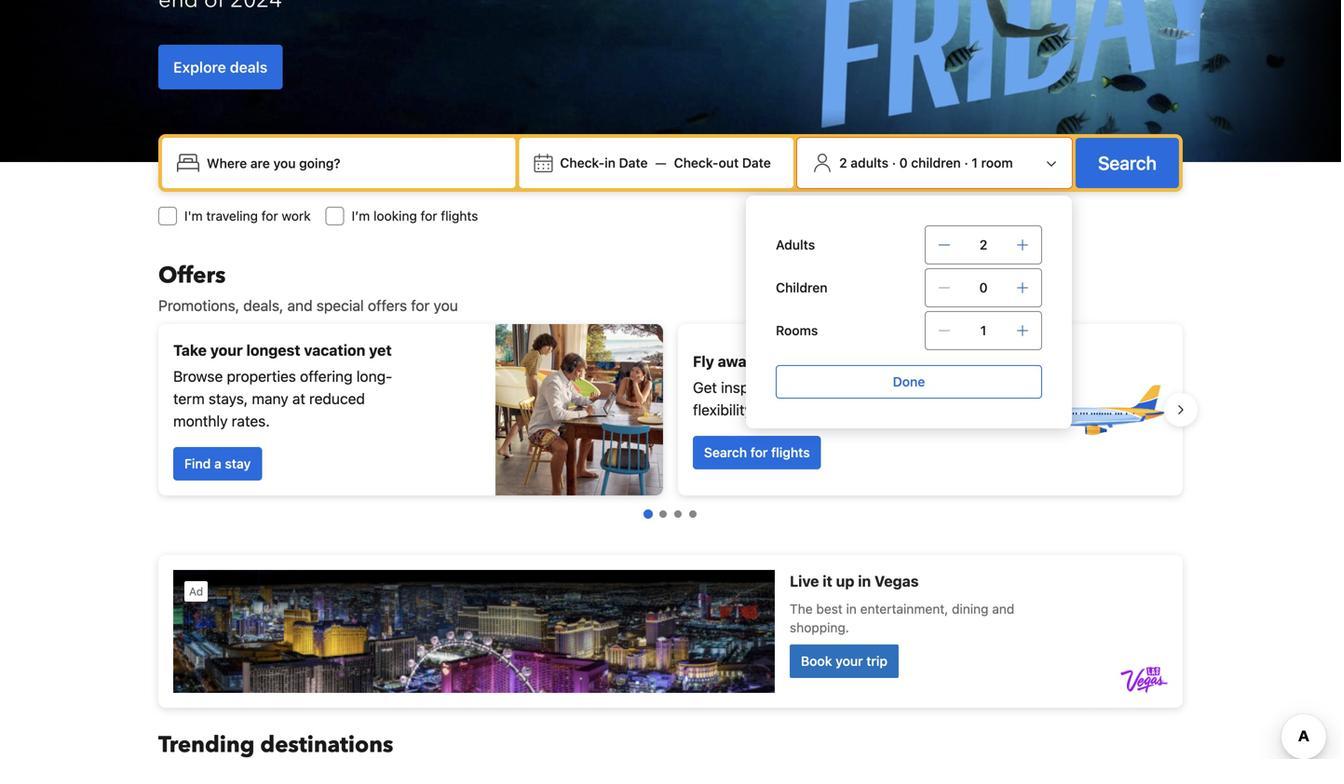 Task type: locate. For each thing, give the bounding box(es) containing it.
flights inside fly away to your dream vacation get inspired – compare and book flights with flexibility
[[921, 379, 963, 396]]

1 horizontal spatial date
[[742, 155, 771, 170]]

get
[[693, 379, 717, 396]]

for
[[261, 208, 278, 224], [421, 208, 437, 224], [411, 297, 430, 314], [751, 445, 768, 460]]

and inside fly away to your dream vacation get inspired – compare and book flights with flexibility
[[854, 379, 879, 396]]

0 horizontal spatial 0
[[899, 155, 908, 170]]

find
[[184, 456, 211, 471]]

1 horizontal spatial and
[[854, 379, 879, 396]]

room
[[981, 155, 1013, 170]]

children
[[776, 280, 828, 295]]

reduced
[[309, 390, 365, 408]]

search inside button
[[1098, 152, 1157, 174]]

work
[[282, 208, 311, 224]]

2 inside button
[[839, 155, 847, 170]]

stays,
[[209, 390, 248, 408]]

1 vertical spatial 2
[[980, 237, 988, 252]]

2 down the room
[[980, 237, 988, 252]]

0 vertical spatial 2
[[839, 155, 847, 170]]

progress bar inside 'offers' main content
[[644, 509, 697, 519]]

offers
[[368, 297, 407, 314]]

explore deals
[[173, 58, 268, 76]]

flights
[[441, 208, 478, 224], [921, 379, 963, 396], [771, 445, 810, 460]]

explore
[[173, 58, 226, 76]]

flights left 'with'
[[921, 379, 963, 396]]

adults
[[851, 155, 889, 170]]

1 vertical spatial and
[[854, 379, 879, 396]]

0 horizontal spatial date
[[619, 155, 648, 170]]

check- right —
[[674, 155, 719, 170]]

—
[[655, 155, 667, 170]]

0 horizontal spatial ·
[[892, 155, 896, 170]]

for left you
[[411, 297, 430, 314]]

0 horizontal spatial vacation
[[304, 341, 365, 359]]

1 vertical spatial 0
[[979, 280, 988, 295]]

Where are you going? field
[[199, 146, 508, 180]]

· right adults
[[892, 155, 896, 170]]

many
[[252, 390, 288, 408]]

vacation
[[304, 341, 365, 359], [863, 353, 924, 370]]

2 adults · 0 children · 1 room button
[[805, 145, 1065, 181]]

0 horizontal spatial check-
[[560, 155, 605, 170]]

1 horizontal spatial search
[[1098, 152, 1157, 174]]

·
[[892, 155, 896, 170], [964, 155, 968, 170]]

2 date from the left
[[742, 155, 771, 170]]

offers main content
[[143, 260, 1198, 759]]

flights down –
[[771, 445, 810, 460]]

progress bar
[[644, 509, 697, 519]]

deals
[[230, 58, 268, 76]]

and inside offers promotions, deals, and special offers for you
[[287, 297, 313, 314]]

at
[[292, 390, 305, 408]]

1 horizontal spatial your
[[777, 353, 809, 370]]

monthly
[[173, 412, 228, 430]]

0 horizontal spatial 1
[[972, 155, 978, 170]]

1 horizontal spatial check-
[[674, 155, 719, 170]]

0 horizontal spatial search
[[704, 445, 747, 460]]

special
[[317, 297, 364, 314]]

you
[[434, 297, 458, 314]]

2 vertical spatial flights
[[771, 445, 810, 460]]

date right in
[[619, 155, 648, 170]]

1 left the room
[[972, 155, 978, 170]]

2
[[839, 155, 847, 170], [980, 237, 988, 252]]

1 · from the left
[[892, 155, 896, 170]]

stay
[[225, 456, 251, 471]]

deals,
[[243, 297, 284, 314]]

1 horizontal spatial flights
[[771, 445, 810, 460]]

search for flights link
[[693, 436, 821, 469]]

for down the flexibility
[[751, 445, 768, 460]]

1
[[972, 155, 978, 170], [981, 323, 987, 338]]

longest
[[246, 341, 300, 359]]

search inside region
[[704, 445, 747, 460]]

0 horizontal spatial your
[[210, 341, 243, 359]]

1 horizontal spatial vacation
[[863, 353, 924, 370]]

1 horizontal spatial ·
[[964, 155, 968, 170]]

your
[[210, 341, 243, 359], [777, 353, 809, 370]]

and left the book
[[854, 379, 879, 396]]

date
[[619, 155, 648, 170], [742, 155, 771, 170]]

a
[[214, 456, 222, 471]]

region
[[143, 317, 1198, 503]]

check-in date button
[[553, 146, 655, 180]]

0 horizontal spatial and
[[287, 297, 313, 314]]

dream
[[813, 353, 859, 370]]

0 horizontal spatial 2
[[839, 155, 847, 170]]

1 vertical spatial 1
[[981, 323, 987, 338]]

out
[[719, 155, 739, 170]]

your right to
[[777, 353, 809, 370]]

2 left adults
[[839, 155, 847, 170]]

take your longest vacation yet image
[[496, 324, 663, 496]]

vacation up offering
[[304, 341, 365, 359]]

0
[[899, 155, 908, 170], [979, 280, 988, 295]]

0 inside button
[[899, 155, 908, 170]]

book
[[883, 379, 917, 396]]

yet
[[369, 341, 392, 359]]

in
[[605, 155, 616, 170]]

1 horizontal spatial 2
[[980, 237, 988, 252]]

i'm traveling for work
[[184, 208, 311, 224]]

· right children
[[964, 155, 968, 170]]

properties
[[227, 367, 296, 385]]

date right out
[[742, 155, 771, 170]]

your right take
[[210, 341, 243, 359]]

1 vertical spatial search
[[704, 445, 747, 460]]

traveling
[[206, 208, 258, 224]]

check- left —
[[560, 155, 605, 170]]

0 vertical spatial 0
[[899, 155, 908, 170]]

flights right looking
[[441, 208, 478, 224]]

1 horizontal spatial 1
[[981, 323, 987, 338]]

done
[[893, 374, 925, 389]]

0 vertical spatial 1
[[972, 155, 978, 170]]

check-in date — check-out date
[[560, 155, 771, 170]]

and right 'deals,'
[[287, 297, 313, 314]]

for right looking
[[421, 208, 437, 224]]

check-out date button
[[667, 146, 779, 180]]

0 vertical spatial flights
[[441, 208, 478, 224]]

promotions,
[[158, 297, 239, 314]]

0 vertical spatial and
[[287, 297, 313, 314]]

and
[[287, 297, 313, 314], [854, 379, 879, 396]]

offers promotions, deals, and special offers for you
[[158, 260, 458, 314]]

flexibility
[[693, 401, 752, 419]]

browse
[[173, 367, 223, 385]]

fly away to your dream vacation get inspired – compare and book flights with flexibility
[[693, 353, 995, 419]]

search
[[1098, 152, 1157, 174], [704, 445, 747, 460]]

vacation up done on the right of the page
[[863, 353, 924, 370]]

term
[[173, 390, 205, 408]]

advertisement region
[[158, 555, 1183, 708]]

check-
[[560, 155, 605, 170], [674, 155, 719, 170]]

1 vertical spatial flights
[[921, 379, 963, 396]]

looking
[[374, 208, 417, 224]]

2 horizontal spatial flights
[[921, 379, 963, 396]]

1 up 'with'
[[981, 323, 987, 338]]

for inside region
[[751, 445, 768, 460]]

0 vertical spatial search
[[1098, 152, 1157, 174]]



Task type: vqa. For each thing, say whether or not it's contained in the screenshot.
'1' to the top
yes



Task type: describe. For each thing, give the bounding box(es) containing it.
away
[[718, 353, 755, 370]]

search button
[[1076, 138, 1179, 188]]

2 for 2 adults · 0 children · 1 room
[[839, 155, 847, 170]]

explore deals link
[[158, 45, 283, 89]]

1 inside button
[[972, 155, 978, 170]]

vacation inside fly away to your dream vacation get inspired – compare and book flights with flexibility
[[863, 353, 924, 370]]

–
[[779, 379, 787, 396]]

1 check- from the left
[[560, 155, 605, 170]]

i'm looking for flights
[[352, 208, 478, 224]]

search for flights
[[704, 445, 810, 460]]

i'm
[[352, 208, 370, 224]]

2 · from the left
[[964, 155, 968, 170]]

adults
[[776, 237, 815, 252]]

1 date from the left
[[619, 155, 648, 170]]

0 horizontal spatial flights
[[441, 208, 478, 224]]

to
[[759, 353, 773, 370]]

2 adults · 0 children · 1 room
[[839, 155, 1013, 170]]

i'm
[[184, 208, 203, 224]]

vacation inside take your longest vacation yet browse properties offering long- term stays, many at reduced monthly rates.
[[304, 341, 365, 359]]

take your longest vacation yet browse properties offering long- term stays, many at reduced monthly rates.
[[173, 341, 392, 430]]

find a stay link
[[173, 447, 262, 481]]

done button
[[776, 365, 1042, 399]]

fly
[[693, 353, 714, 370]]

fly away to your dream vacation image
[[1038, 345, 1168, 475]]

children
[[911, 155, 961, 170]]

your inside take your longest vacation yet browse properties offering long- term stays, many at reduced monthly rates.
[[210, 341, 243, 359]]

1 horizontal spatial 0
[[979, 280, 988, 295]]

find a stay
[[184, 456, 251, 471]]

offers
[[158, 260, 226, 291]]

rooms
[[776, 323, 818, 338]]

compare
[[791, 379, 850, 396]]

search for search for flights
[[704, 445, 747, 460]]

flights inside search for flights link
[[771, 445, 810, 460]]

search for search
[[1098, 152, 1157, 174]]

inspired
[[721, 379, 775, 396]]

take
[[173, 341, 207, 359]]

your inside fly away to your dream vacation get inspired – compare and book flights with flexibility
[[777, 353, 809, 370]]

with
[[967, 379, 995, 396]]

2 check- from the left
[[674, 155, 719, 170]]

for inside offers promotions, deals, and special offers for you
[[411, 297, 430, 314]]

2 for 2
[[980, 237, 988, 252]]

for left work
[[261, 208, 278, 224]]

region containing take your longest vacation yet
[[143, 317, 1198, 503]]

rates.
[[232, 412, 270, 430]]

offering
[[300, 367, 353, 385]]

long-
[[356, 367, 392, 385]]



